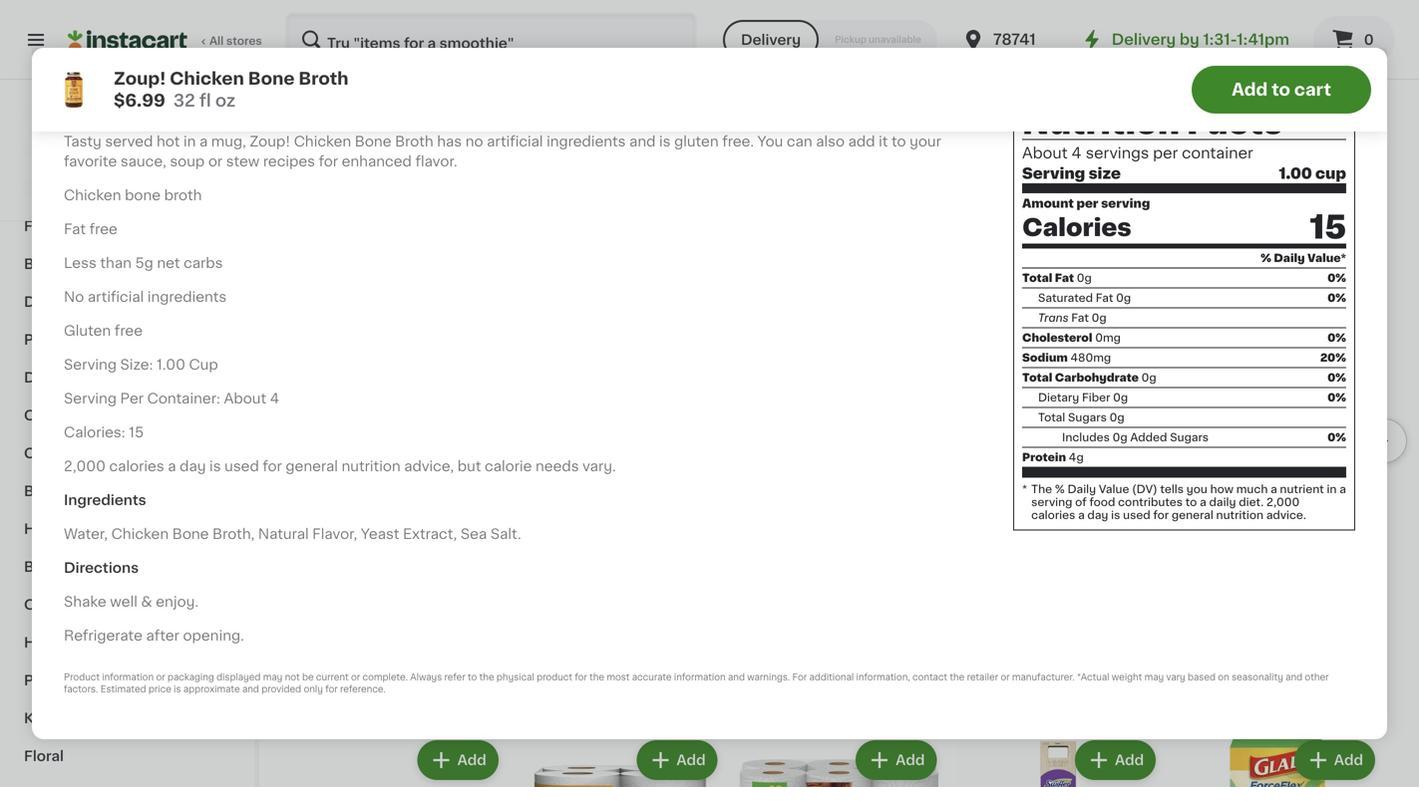 Task type: vqa. For each thing, say whether or not it's contained in the screenshot.
the bottommost "calories"
yes



Task type: locate. For each thing, give the bounding box(es) containing it.
2 save from the left
[[1245, 71, 1271, 82]]

view more down other
[[1290, 686, 1365, 700]]

a
[[199, 135, 208, 149], [168, 460, 176, 474], [1271, 484, 1277, 495], [1340, 484, 1346, 495], [1200, 497, 1206, 508], [1078, 510, 1085, 521]]

1 horizontal spatial stove
[[1214, 9, 1254, 23]]

total up saturated
[[1022, 273, 1053, 284]]

1 horizontal spatial 1.00
[[1279, 167, 1312, 181]]

mac inside velveeta shells & cheese original mac & cheese meal 12 oz
[[795, 29, 826, 43]]

0 horizontal spatial save
[[368, 71, 394, 82]]

oz up mug,
[[215, 92, 235, 109]]

save inside button
[[368, 71, 394, 82]]

1 vertical spatial foods
[[569, 502, 613, 516]]

and inside $ 3 pacific foods organic chicken and wild rice soup 16.3 oz
[[579, 522, 606, 536]]

6
[[299, 48, 307, 59], [1176, 48, 1183, 59], [310, 476, 325, 497], [1187, 476, 1202, 497]]

0% for cholesterol 0mg
[[1328, 332, 1346, 343]]

serving inside * the % daily value (dv) tells you how much a nutrient in a serving of food contributes to a daily diet. 2,000 calories a day is used for general nutrition advice.
[[1031, 497, 1072, 508]]

for right recipes
[[319, 155, 338, 169]]

6 0% from the top
[[1328, 432, 1346, 443]]

1 spend from the left
[[301, 71, 338, 82]]

0 horizontal spatial foods
[[93, 333, 138, 347]]

fl down all
[[199, 92, 211, 109]]

general up 32 fl oz
[[286, 460, 338, 474]]

1 vertical spatial daily
[[1068, 484, 1096, 495]]

calories inside * the % daily value (dv) tells you how much a nutrient in a serving of food contributes to a daily diet. 2,000 calories a day is used for general nutrition advice.
[[1031, 510, 1075, 521]]

spend inside button
[[301, 71, 338, 82]]

calories down the
[[1031, 510, 1075, 521]]

1 vertical spatial household
[[299, 683, 419, 703]]

mac up "microwavable"
[[614, 9, 644, 23]]

and down displayed
[[242, 686, 259, 695]]

oz inside $ 3 pacific foods organic chicken and wild rice soup 16.3 oz
[[544, 541, 557, 552]]

seeds of change organic quinoa & brown rice with garlic pouch
[[957, 9, 1156, 63]]

chicken bone broth
[[64, 189, 202, 203]]

oz inside zoup! chicken bone broth $6.99 32 fl oz
[[215, 92, 235, 109]]

2,000 up "advice."
[[1267, 497, 1300, 508]]

0 horizontal spatial %
[[1055, 484, 1065, 495]]

$ left 99
[[1180, 477, 1187, 488]]

per
[[1153, 146, 1178, 161], [1077, 198, 1098, 209]]

0 horizontal spatial serving
[[1031, 497, 1072, 508]]

broth down turkey at the left top of page
[[299, 70, 349, 87]]

a inside tasty served hot in a mug, zoup! chicken bone broth has no artificial ingredients and is gluten free. you can also add it to your favorite sauce, soup or stew recipes for enhanced flavor.
[[199, 135, 208, 149]]

serving down size
[[1101, 198, 1150, 209]]

cheese up dinner
[[663, 9, 717, 23]]

1 horizontal spatial household link
[[299, 681, 419, 705]]

0 vertical spatial total
[[1022, 273, 1053, 284]]

fat for trans fat 0g
[[1071, 313, 1089, 323]]

top inside kraft stove top stuffing mix for turkey 6 oz
[[381, 9, 407, 23]]

1 horizontal spatial serving
[[1101, 198, 1150, 209]]

more
[[1328, 211, 1365, 225], [1328, 686, 1365, 700]]

stove
[[337, 9, 377, 23], [1214, 9, 1254, 23]]

artificial
[[487, 135, 543, 149], [88, 290, 144, 304]]

$5 inside button
[[397, 71, 411, 82]]

$5 inside spend $32, save $5 see eligible items
[[1273, 71, 1288, 82]]

5g
[[135, 256, 153, 270]]

% daily value*
[[1261, 253, 1346, 264]]

0 horizontal spatial the
[[479, 674, 494, 683]]

4 0% from the top
[[1328, 372, 1346, 383]]

1 stuffing from the left
[[410, 9, 466, 23]]

rice inside $ 3 pacific foods organic chicken and wild rice soup 16.3 oz
[[643, 522, 675, 536]]

0 vertical spatial ingredients
[[547, 135, 626, 149]]

day down sauces
[[180, 460, 206, 474]]

3 kraft from the left
[[1176, 9, 1210, 23]]

2 the from the left
[[589, 674, 604, 683]]

1 horizontal spatial in
[[1327, 484, 1337, 495]]

fl down * the % daily value (dv) tells you how much a nutrient in a serving of food contributes to a daily diet. 2,000 calories a day is used for general nutrition advice. in the right of the page
[[1193, 521, 1200, 532]]

1 horizontal spatial the
[[589, 674, 604, 683]]

mix inside kraft stove top stuffing mix for chicken 6 oz
[[1347, 9, 1371, 23]]

total down dietary
[[1038, 412, 1065, 423]]

may up provided
[[263, 674, 283, 683]]

1 vertical spatial free
[[114, 324, 143, 338]]

0 horizontal spatial top
[[381, 9, 407, 23]]

0 horizontal spatial mac
[[614, 9, 644, 23]]

includes 0g added sugars
[[1062, 432, 1209, 443]]

1 vertical spatial view more
[[1290, 686, 1365, 700]]

0 horizontal spatial spend
[[301, 71, 338, 82]]

1 vertical spatial total
[[1022, 372, 1053, 383]]

0 vertical spatial serving
[[1022, 167, 1085, 181]]

only
[[304, 686, 323, 695]]

organic inside $ 3 pacific foods organic chicken and wild rice soup 16.3 oz
[[617, 502, 672, 516]]

1 horizontal spatial 4
[[518, 48, 526, 59]]

1 vertical spatial serving
[[1031, 497, 1072, 508]]

or up price
[[156, 674, 165, 683]]

kraft inside kraft stove top stuffing mix for chicken 6 oz
[[1176, 9, 1210, 23]]

0 vertical spatial mac
[[614, 9, 644, 23]]

6 inside kraft stove top stuffing mix for turkey 6 oz
[[299, 48, 307, 59]]

protein
[[1022, 452, 1066, 463]]

or right the retailer
[[1001, 674, 1010, 683]]

stuffing inside kraft stove top stuffing mix for turkey 6 oz
[[410, 9, 466, 23]]

stove up turkey at the left top of page
[[337, 9, 377, 23]]

mix inside kraft stove top stuffing mix for turkey 6 oz
[[470, 9, 495, 23]]

0 vertical spatial 2,000
[[64, 460, 106, 474]]

sugars up includes
[[1068, 412, 1107, 423]]

your
[[910, 135, 941, 149]]

None search field
[[285, 12, 697, 68]]

32 up hot on the top
[[173, 92, 195, 109]]

save down 1:41pm
[[1245, 71, 1271, 82]]

1 save from the left
[[368, 71, 394, 82]]

added
[[1130, 432, 1167, 443]]

1 horizontal spatial delivery
[[1112, 32, 1176, 47]]

to right "refer"
[[468, 674, 477, 683]]

free down satisfaction
[[89, 223, 118, 237]]

% inside * the % daily value (dv) tells you how much a nutrient in a serving of food contributes to a daily diet. 2,000 calories a day is used for general nutrition advice.
[[1055, 484, 1065, 495]]

water, chicken bone broth, natural flavor, yeast extract, sea salt.
[[64, 528, 521, 542]]

nutrition inside * the % daily value (dv) tells you how much a nutrient in a serving of food contributes to a daily diet. 2,000 calories a day is used for general nutrition advice.
[[1216, 510, 1264, 521]]

h-e-b logo image
[[108, 104, 146, 142]]

0 horizontal spatial daily
[[1068, 484, 1096, 495]]

0g
[[1077, 273, 1092, 284], [1116, 293, 1131, 304], [1092, 313, 1107, 323], [1142, 372, 1157, 383], [1113, 392, 1128, 403], [1110, 412, 1125, 423], [1113, 432, 1128, 443]]

32 inside the zoup! beef bone broth 32 fl oz
[[1176, 521, 1190, 532]]

manufacturer.
[[1012, 674, 1075, 683]]

1 vertical spatial items
[[1025, 133, 1057, 144]]

0 horizontal spatial delivery
[[741, 33, 801, 47]]

78741
[[993, 32, 1036, 47]]

cup
[[189, 358, 218, 372]]

broth inside zoup! chicken bone broth $6.99 32 fl oz
[[299, 70, 349, 87]]

retailer
[[967, 674, 998, 683]]

artificial inside tasty served hot in a mug, zoup! chicken bone broth has no artificial ingredients and is gluten free. you can also add it to your favorite sauce, soup or stew recipes for enhanced flavor.
[[487, 135, 543, 149]]

1 horizontal spatial day
[[1087, 510, 1108, 521]]

0 vertical spatial view more link
[[1290, 208, 1379, 228]]

1.00
[[1279, 167, 1312, 181], [157, 358, 185, 372]]

1 $32, from the left
[[340, 71, 365, 82]]

0 horizontal spatial kraft
[[299, 9, 334, 23]]

mac
[[614, 9, 644, 23], [795, 29, 826, 43]]

2 horizontal spatial 32
[[1176, 521, 1190, 532]]

goods down prepared foods
[[54, 371, 101, 385]]

the
[[1031, 484, 1052, 495]]

2 horizontal spatial broth
[[1297, 502, 1335, 516]]

15 up value*
[[1310, 212, 1346, 243]]

1 vertical spatial sugars
[[1170, 432, 1209, 443]]

stores
[[226, 35, 262, 46]]

total for dietary fiber 0g
[[1022, 372, 1053, 383]]

broth inside tasty served hot in a mug, zoup! chicken bone broth has no artificial ingredients and is gluten free. you can also add it to your favorite sauce, soup or stew recipes for enhanced flavor.
[[395, 135, 433, 149]]

stuffing up 1:41pm
[[1287, 9, 1343, 23]]

approximate
[[183, 686, 240, 695]]

1 vertical spatial care
[[90, 674, 125, 688]]

pasta up per
[[120, 371, 160, 385]]

32
[[173, 92, 195, 109], [299, 521, 313, 532], [1176, 521, 1190, 532]]

zoup! inside the zoup! beef bone broth 32 fl oz
[[1176, 502, 1217, 516]]

stove inside kraft stove top stuffing mix for chicken 6 oz
[[1214, 9, 1254, 23]]

view more up value*
[[1290, 211, 1365, 225]]

recipes
[[263, 155, 315, 169]]

0 vertical spatial view
[[1290, 211, 1325, 225]]

2 soup from the left
[[999, 522, 1036, 536]]

0 horizontal spatial $32,
[[340, 71, 365, 82]]

add inside button
[[1232, 81, 1268, 98]]

service type group
[[723, 20, 937, 60]]

save for spend $32, save $5
[[368, 71, 394, 82]]

also
[[816, 135, 845, 149]]

$ for 6
[[1180, 477, 1187, 488]]

2 vertical spatial serving
[[64, 392, 117, 406]]

trans
[[1038, 313, 1069, 323]]

$ inside $ 3 pacific foods organic chicken and wild rice soup 16.3 oz
[[522, 477, 530, 488]]

2 stove from the left
[[1214, 9, 1254, 23]]

zoup! for zoup! beef bone broth 32 fl oz
[[1176, 502, 1217, 516]]

0 vertical spatial foods
[[93, 333, 138, 347]]

0 horizontal spatial per
[[1077, 198, 1098, 209]]

product group containing velveeta shells & cheese original mac & cheese meal
[[738, 0, 941, 126]]

all
[[209, 35, 224, 46]]

essentials
[[77, 560, 150, 574]]

kraft inside kraft original mac & cheese easy microwavable dinner 4 x 2.05 oz
[[518, 9, 553, 23]]

0 horizontal spatial information
[[102, 674, 154, 683]]

1 vertical spatial view
[[1290, 686, 1325, 700]]

nutrition facts
[[1022, 107, 1283, 139]]

bone for water, chicken bone broth, natural flavor, yeast extract, sea salt.
[[172, 528, 209, 542]]

in right nutrient
[[1327, 484, 1337, 495]]

bone for zoup! beef bone broth 32 fl oz
[[1257, 502, 1293, 516]]

broth inside the zoup! beef bone broth 32 fl oz
[[1297, 502, 1335, 516]]

4 right container:
[[270, 392, 279, 406]]

2 top from the left
[[1258, 9, 1283, 23]]

0 vertical spatial more
[[1328, 211, 1365, 225]]

may left vary
[[1144, 674, 1164, 683]]

0 horizontal spatial mix
[[470, 9, 495, 23]]

0 vertical spatial zoup!
[[114, 70, 166, 87]]

free for fat free
[[89, 223, 118, 237]]

0 horizontal spatial 15
[[129, 426, 144, 440]]

with
[[1108, 29, 1138, 43]]

pacific
[[518, 502, 566, 516]]

0 horizontal spatial 1.00
[[157, 358, 185, 372]]

1 horizontal spatial pasta
[[957, 522, 996, 536]]

general inside * the % daily value (dv) tells you how much a nutrient in a serving of food contributes to a daily diet. 2,000 calories a day is used for general nutrition advice.
[[1172, 510, 1214, 521]]

100% satisfaction guarantee button
[[31, 185, 223, 205]]

soup inside maggi chicken flavored pasta soup mix
[[999, 522, 1036, 536]]

items up 'about 4'
[[1025, 133, 1057, 144]]

fat up trans fat 0g
[[1096, 293, 1113, 304]]

to inside * the % daily value (dv) tells you how much a nutrient in a serving of food contributes to a daily diet. 2,000 calories a day is used for general nutrition advice.
[[1186, 497, 1197, 508]]

1 horizontal spatial mix
[[1039, 522, 1064, 536]]

oz inside kraft stove top stuffing mix for turkey 6 oz
[[309, 48, 322, 59]]

stew
[[226, 155, 260, 169]]

1 horizontal spatial spend
[[1178, 71, 1215, 82]]

oz down turkey at the left top of page
[[309, 48, 322, 59]]

to inside tasty served hot in a mug, zoup! chicken bone broth has no artificial ingredients and is gluten free. you can also add it to your favorite sauce, soup or stew recipes for enhanced flavor.
[[892, 135, 906, 149]]

quinoa
[[957, 29, 1007, 43]]

delivery inside button
[[741, 33, 801, 47]]

1 kraft from the left
[[299, 9, 334, 23]]

bone up enhanced at the left top of page
[[355, 135, 391, 149]]

1 vertical spatial eligible
[[981, 133, 1022, 144]]

foods up size:
[[93, 333, 138, 347]]

chicken inside $ 3 pacific foods organic chicken and wild rice soup 16.3 oz
[[518, 522, 576, 536]]

kraft for chicken
[[1176, 9, 1210, 23]]

3 0% from the top
[[1328, 332, 1346, 343]]

1 vertical spatial goods
[[84, 447, 132, 461]]

0 vertical spatial 1.00
[[1279, 167, 1312, 181]]

fat down the saturated fat 0g
[[1071, 313, 1089, 323]]

20%
[[1320, 352, 1346, 363]]

1 $5 from the left
[[397, 71, 411, 82]]

0 vertical spatial pasta
[[120, 371, 160, 385]]

2 stuffing from the left
[[1287, 9, 1343, 23]]

foods inside $ 3 pacific foods organic chicken and wild rice soup 16.3 oz
[[569, 502, 613, 516]]

maggi chicken flavored pasta soup mix
[[957, 502, 1125, 536]]

rice down change
[[1073, 29, 1105, 43]]

zoup! inside zoup! chicken bone broth $6.99 32 fl oz
[[114, 70, 166, 87]]

1 horizontal spatial $32,
[[1217, 71, 1242, 82]]

a right nutrient
[[1340, 484, 1346, 495]]

sodium
[[1022, 352, 1068, 363]]

1 vertical spatial more
[[1328, 686, 1365, 700]]

nutrition down diet.
[[1216, 510, 1264, 521]]

view up % daily value*
[[1290, 211, 1325, 225]]

product group containing kraft stove top stuffing mix for turkey
[[299, 0, 502, 102]]

product group
[[299, 0, 502, 102], [518, 0, 722, 126], [738, 0, 941, 126], [957, 0, 1160, 166], [1176, 0, 1379, 102], [299, 262, 502, 575], [518, 262, 722, 595], [957, 262, 1160, 615], [1176, 262, 1379, 575], [738, 605, 862, 621], [299, 737, 502, 788], [518, 737, 722, 788], [738, 737, 941, 788], [957, 737, 1160, 788], [1176, 737, 1379, 788]]

kraft inside kraft stove top stuffing mix for turkey 6 oz
[[299, 9, 334, 23]]

1 vertical spatial ingredients
[[147, 290, 227, 304]]

items inside spend $32, save $5 see eligible items
[[1244, 89, 1276, 100]]

breakfast link
[[12, 473, 242, 511]]

less
[[64, 256, 97, 270]]

2 $32, from the left
[[1217, 71, 1242, 82]]

oz down by
[[1186, 48, 1199, 59]]

1 horizontal spatial artificial
[[487, 135, 543, 149]]

$5 for spend $32, save $5 see eligible items
[[1273, 71, 1288, 82]]

chicken
[[1199, 29, 1256, 43], [170, 70, 244, 87], [294, 135, 351, 149], [64, 189, 121, 203], [1004, 502, 1061, 516], [518, 522, 576, 536], [111, 528, 169, 542]]

& up dinner
[[648, 9, 659, 23]]

1 horizontal spatial top
[[1258, 9, 1283, 23]]

zoup! down you
[[1176, 502, 1217, 516]]

serving down prepared foods
[[64, 358, 117, 372]]

delivery down velveeta
[[741, 33, 801, 47]]

$ inside $ 6 99
[[1180, 477, 1187, 488]]

& left eggs
[[66, 68, 78, 82]]

flavor,
[[312, 528, 357, 542]]

used up broth,
[[224, 460, 259, 474]]

0 vertical spatial general
[[286, 460, 338, 474]]

2 $5 from the left
[[1273, 71, 1288, 82]]

1 vertical spatial original
[[738, 29, 792, 43]]

15 down sauces
[[129, 426, 144, 440]]

gluten
[[674, 135, 719, 149]]

about up serving size
[[1022, 146, 1068, 161]]

and inside tasty served hot in a mug, zoup! chicken bone broth has no artificial ingredients and is gluten free. you can also add it to your favorite sauce, soup or stew recipes for enhanced flavor.
[[629, 135, 656, 149]]

oils, vinegars, & spices link
[[12, 586, 242, 624]]

& inside seeds of change organic quinoa & brown rice with garlic pouch
[[1011, 29, 1022, 43]]

than
[[100, 256, 132, 270]]

total down sodium
[[1022, 372, 1053, 383]]

pasta inside maggi chicken flavored pasta soup mix
[[957, 522, 996, 536]]

bone inside zoup! chicken bone broth $6.99 32 fl oz
[[248, 70, 295, 87]]

seeds of change organic quinoa & brown rice with garlic pouch button
[[957, 0, 1160, 106]]

day down food
[[1087, 510, 1108, 521]]

1 vertical spatial about
[[224, 392, 266, 406]]

directions
[[64, 562, 139, 576]]

1 horizontal spatial information
[[674, 674, 726, 683]]

oz down daily
[[1203, 521, 1216, 532]]

fat for saturated fat 0g
[[1096, 293, 1113, 304]]

used down contributes
[[1123, 510, 1151, 521]]

$32, inside button
[[340, 71, 365, 82]]

1 view from the top
[[1290, 211, 1325, 225]]

5 0% from the top
[[1328, 392, 1346, 403]]

$5 down kraft stove top stuffing mix for turkey 6 oz
[[397, 71, 411, 82]]

1 vertical spatial broth
[[395, 135, 433, 149]]

spend for spend $32, save $5 see eligible items
[[1178, 71, 1215, 82]]

mug,
[[211, 135, 246, 149]]

0 horizontal spatial original
[[556, 9, 611, 23]]

$32, down "1:31-"
[[1217, 71, 1242, 82]]

breakfast
[[24, 485, 93, 499]]

1 horizontal spatial see
[[1176, 89, 1198, 100]]

instacart logo image
[[68, 28, 187, 52]]

0 horizontal spatial nutrition
[[342, 460, 401, 474]]

$32,
[[340, 71, 365, 82], [1217, 71, 1242, 82]]

free for gluten free
[[114, 324, 143, 338]]

delivery by 1:31-1:41pm link
[[1080, 28, 1289, 52]]

about 4
[[1022, 146, 1082, 161]]

$32, down turkey at the left top of page
[[340, 71, 365, 82]]

organic inside seeds of change organic quinoa & brown rice with garlic pouch
[[1100, 9, 1156, 23]]

1 top from the left
[[381, 9, 407, 23]]

flavored
[[1065, 502, 1125, 516]]

3
[[530, 476, 544, 497]]

prepared
[[24, 333, 90, 347]]

total
[[1022, 273, 1053, 284], [1022, 372, 1053, 383], [1038, 412, 1065, 423]]

free
[[89, 223, 118, 237], [114, 324, 143, 338]]

1 horizontal spatial calories
[[1031, 510, 1075, 521]]

day inside * the % daily value (dv) tells you how much a nutrient in a serving of food contributes to a daily diet. 2,000 calories a day is used for general nutrition advice.
[[1087, 510, 1108, 521]]

snacks & candy
[[24, 182, 142, 195]]

value
[[1099, 484, 1129, 495]]

spices
[[145, 598, 194, 612]]

for left turkey at the left top of page
[[299, 29, 319, 43]]

dinner
[[656, 29, 703, 43]]

1.00 left the cup
[[1279, 167, 1312, 181]]

1 horizontal spatial rice
[[1073, 29, 1105, 43]]

velveeta shells & cheese original mac & cheese meal 12 oz
[[738, 9, 936, 59]]

2 $ from the left
[[1180, 477, 1187, 488]]

stuffing for kraft stove top stuffing mix for chicken
[[1287, 9, 1343, 23]]

artificial right no
[[487, 135, 543, 149]]

pasta down "maggi"
[[957, 522, 996, 536]]

save inside spend $32, save $5 see eligible items
[[1245, 71, 1271, 82]]

0 vertical spatial eligible
[[1200, 89, 1241, 100]]

0 vertical spatial view more
[[1290, 211, 1365, 225]]

shake
[[64, 596, 106, 610]]

see inside button
[[957, 133, 978, 144]]

1 vertical spatial view more link
[[1290, 683, 1379, 703]]

oz right 12
[[752, 48, 765, 59]]

the left the retailer
[[950, 674, 965, 683]]

save
[[368, 71, 394, 82], [1245, 71, 1271, 82]]

organic up wild
[[617, 502, 672, 516]]

care for health care
[[75, 636, 110, 650]]

original down velveeta
[[738, 29, 792, 43]]

canned goods & soups link
[[12, 435, 242, 473]]

0 vertical spatial artificial
[[487, 135, 543, 149]]

1 0% from the top
[[1328, 273, 1346, 284]]

saturated fat 0g
[[1038, 293, 1131, 304]]

0 horizontal spatial fl
[[199, 92, 211, 109]]

1 horizontal spatial foods
[[569, 502, 613, 516]]

1 vertical spatial zoup!
[[250, 135, 290, 149]]

fiber
[[1082, 392, 1110, 403]]

0 horizontal spatial household link
[[12, 511, 242, 549]]

personal care
[[24, 674, 125, 688]]

2 horizontal spatial organic
[[1100, 9, 1156, 23]]

& down shells
[[829, 29, 840, 43]]

1 soup from the left
[[678, 522, 714, 536]]

bone inside tasty served hot in a mug, zoup! chicken bone broth has no artificial ingredients and is gluten free. you can also add it to your favorite sauce, soup or stew recipes for enhanced flavor.
[[355, 135, 391, 149]]

goods for canned
[[84, 447, 132, 461]]

spend inside spend $32, save $5 see eligible items
[[1178, 71, 1215, 82]]

1 view more link from the top
[[1290, 208, 1379, 228]]

2 horizontal spatial fl
[[1193, 521, 1200, 532]]

2 vertical spatial broth
[[1297, 502, 1335, 516]]

1 the from the left
[[479, 674, 494, 683]]

1:31-
[[1203, 32, 1237, 47]]

0 horizontal spatial broth
[[299, 70, 349, 87]]

general down you
[[1172, 510, 1214, 521]]

eligible up sponsored badge image
[[981, 133, 1022, 144]]

cheese inside kraft original mac & cheese easy microwavable dinner 4 x 2.05 oz
[[663, 9, 717, 23]]

easy
[[518, 29, 552, 43]]

32 inside zoup! chicken bone broth $6.99 32 fl oz
[[173, 92, 195, 109]]

0 horizontal spatial 2,000
[[64, 460, 106, 474]]

meal
[[902, 29, 936, 43]]

add button up 0mg
[[1077, 268, 1154, 304]]

mix inside maggi chicken flavored pasta soup mix
[[1039, 522, 1064, 536]]

2 kraft from the left
[[518, 9, 553, 23]]

for inside tasty served hot in a mug, zoup! chicken bone broth has no artificial ingredients and is gluten free. you can also add it to your favorite sauce, soup or stew recipes for enhanced flavor.
[[319, 155, 338, 169]]

2 spend from the left
[[1178, 71, 1215, 82]]

top for chicken
[[1258, 9, 1283, 23]]

pasta for maggi chicken flavored pasta soup mix
[[957, 522, 996, 536]]

per up calories
[[1077, 198, 1098, 209]]

1 horizontal spatial per
[[1153, 146, 1178, 161]]

0 horizontal spatial soup
[[678, 522, 714, 536]]

deli
[[24, 295, 52, 309]]

vinegars,
[[59, 598, 127, 612]]

view more link up value*
[[1290, 208, 1379, 228]]

delivery left by
[[1112, 32, 1176, 47]]

nutrition left advice,
[[342, 460, 401, 474]]

food
[[1089, 497, 1115, 508]]

diet.
[[1239, 497, 1264, 508]]

displayed
[[216, 674, 261, 683]]

top inside kraft stove top stuffing mix for chicken 6 oz
[[1258, 9, 1283, 23]]

1 $ from the left
[[522, 477, 530, 488]]

ingredients down 2.05 in the left of the page
[[547, 135, 626, 149]]

0 vertical spatial original
[[556, 9, 611, 23]]

$32, inside spend $32, save $5 see eligible items
[[1217, 71, 1242, 82]]

stove up "1:31-"
[[1214, 9, 1254, 23]]

6 down by
[[1176, 48, 1183, 59]]

h-e-b
[[105, 149, 149, 163]]

spend $32, save $5
[[301, 71, 411, 82]]

shake well & enjoy.
[[64, 596, 199, 610]]

tasty served hot in a mug, zoup! chicken bone broth has no artificial ingredients and is gluten free. you can also add it to your favorite sauce, soup or stew recipes for enhanced flavor.
[[64, 135, 941, 169]]

serving for serving per container: about 4
[[64, 392, 117, 406]]

1 vertical spatial household link
[[299, 681, 419, 705]]

chicken inside kraft stove top stuffing mix for chicken 6 oz
[[1199, 29, 1256, 43]]

2 0% from the top
[[1328, 293, 1346, 304]]

beef
[[1220, 502, 1253, 516]]

1 stove from the left
[[337, 9, 377, 23]]

save down kraft stove top stuffing mix for turkey 6 oz
[[368, 71, 394, 82]]

6 down 2,000 calories a day is used for general nutrition advice, but calorie needs vary. at the left bottom
[[310, 476, 325, 497]]

cheese up meal
[[873, 9, 927, 23]]

is left gluten
[[659, 135, 671, 149]]

fat down 100%
[[64, 223, 86, 237]]

and left gluten
[[629, 135, 656, 149]]

mix for kraft stove top stuffing mix for turkey
[[470, 9, 495, 23]]

0g for total carbohydrate 0g
[[1142, 372, 1157, 383]]

1 horizontal spatial general
[[1172, 510, 1214, 521]]

enhanced
[[342, 155, 412, 169]]

0 horizontal spatial eligible
[[981, 133, 1022, 144]]

top for turkey
[[381, 9, 407, 23]]

and left other
[[1286, 674, 1303, 683]]

delivery for delivery by 1:31-1:41pm
[[1112, 32, 1176, 47]]

%
[[1261, 253, 1271, 264], [1055, 484, 1065, 495]]

original inside kraft original mac & cheese easy microwavable dinner 4 x 2.05 oz
[[556, 9, 611, 23]]

product group containing kraft stove top stuffing mix for chicken
[[1176, 0, 1379, 102]]

soup right wild
[[678, 522, 714, 536]]

0 horizontal spatial may
[[263, 674, 283, 683]]

1 vertical spatial general
[[1172, 510, 1214, 521]]

0g for dietary fiber 0g
[[1113, 392, 1128, 403]]

stove inside kraft stove top stuffing mix for turkey 6 oz
[[337, 9, 377, 23]]

2 horizontal spatial kraft
[[1176, 9, 1210, 23]]

bone inside the zoup! beef bone broth 32 fl oz
[[1257, 502, 1293, 516]]

kraft for microwavable
[[518, 9, 553, 23]]

information right accurate
[[674, 674, 726, 683]]



Task type: describe. For each thing, give the bounding box(es) containing it.
candy
[[95, 182, 142, 195]]

refer
[[444, 674, 465, 683]]

physical
[[497, 674, 534, 683]]

chicken inside zoup! chicken bone broth $6.99 32 fl oz
[[170, 70, 244, 87]]

snacks
[[24, 182, 76, 195]]

& left spices
[[130, 598, 142, 612]]

fat for total fat 0g
[[1055, 273, 1074, 284]]

99
[[1204, 477, 1219, 488]]

in inside tasty served hot in a mug, zoup! chicken bone broth has no artificial ingredients and is gluten free. you can also add it to your favorite sauce, soup or stew recipes for enhanced flavor.
[[183, 135, 196, 149]]

or inside tasty served hot in a mug, zoup! chicken bone broth has no artificial ingredients and is gluten free. you can also add it to your favorite sauce, soup or stew recipes for enhanced flavor.
[[208, 155, 223, 169]]

1 horizontal spatial household
[[299, 683, 419, 703]]

sponsored badge image
[[957, 150, 1017, 161]]

add button down "refer"
[[419, 743, 496, 779]]

chicken inside maggi chicken flavored pasta soup mix
[[1004, 502, 1061, 516]]

pasta for dry goods & pasta
[[120, 371, 160, 385]]

sauces
[[131, 409, 184, 423]]

1 vertical spatial 4
[[1072, 146, 1082, 161]]

save for spend $32, save $5 see eligible items
[[1245, 71, 1271, 82]]

6 inside kraft stove top stuffing mix for chicken 6 oz
[[1176, 48, 1183, 59]]

2 view more link from the top
[[1290, 683, 1379, 703]]

no
[[465, 135, 483, 149]]

zoup! inside tasty served hot in a mug, zoup! chicken bone broth has no artificial ingredients and is gluten free. you can also add it to your favorite sauce, soup or stew recipes for enhanced flavor.
[[250, 135, 290, 149]]

1 vertical spatial 15
[[129, 426, 144, 440]]

meat
[[24, 144, 61, 158]]

bakery
[[24, 257, 74, 271]]

add button down weight
[[1077, 743, 1154, 779]]

floral link
[[12, 738, 242, 776]]

items inside button
[[1025, 133, 1057, 144]]

total for saturated fat 0g
[[1022, 273, 1053, 284]]

& left 'soups' on the left of the page
[[135, 447, 147, 461]]

guarantee
[[154, 192, 211, 203]]

to inside add to cart button
[[1272, 81, 1290, 98]]

baking essentials
[[24, 560, 150, 574]]

net
[[157, 256, 180, 270]]

1 horizontal spatial fl
[[316, 521, 324, 532]]

dry goods & pasta link
[[12, 359, 242, 397]]

calories:
[[64, 426, 125, 440]]

0g for total sugars 0g
[[1110, 412, 1125, 423]]

zoup! for zoup! chicken bone broth $6.99 32 fl oz
[[114, 70, 166, 87]]

add button down information, at the right bottom
[[858, 743, 935, 779]]

care for personal care
[[90, 674, 125, 688]]

product group containing seeds of change organic quinoa & brown rice with garlic pouch
[[957, 0, 1160, 166]]

for up natural
[[263, 460, 282, 474]]

& left size:
[[105, 371, 117, 385]]

1 view more from the top
[[1290, 211, 1365, 225]]

facts
[[1187, 107, 1283, 139]]

oz inside kraft stove top stuffing mix for chicken 6 oz
[[1186, 48, 1199, 59]]

2 may from the left
[[1144, 674, 1164, 683]]

0 vertical spatial household link
[[12, 511, 242, 549]]

snacks & candy link
[[12, 170, 242, 207]]

0 vertical spatial daily
[[1274, 253, 1305, 264]]

e-
[[123, 149, 139, 163]]

spend for spend $32, save $5
[[301, 71, 338, 82]]

0g for total fat 0g
[[1077, 273, 1092, 284]]

for inside kraft stove top stuffing mix for turkey 6 oz
[[299, 29, 319, 43]]

packaging
[[167, 674, 214, 683]]

brown
[[1026, 29, 1070, 43]]

gluten
[[64, 324, 111, 338]]

& right the well
[[141, 596, 152, 610]]

total fat 0g
[[1022, 273, 1092, 284]]

sea
[[461, 528, 487, 542]]

most
[[607, 674, 630, 683]]

calories: 15
[[64, 426, 144, 440]]

original inside velveeta shells & cheese original mac & cheese meal 12 oz
[[738, 29, 792, 43]]

$0.99 element
[[957, 473, 1160, 499]]

eligible inside button
[[981, 133, 1022, 144]]

size:
[[120, 358, 153, 372]]

add
[[848, 135, 875, 149]]

1 may from the left
[[263, 674, 283, 683]]

goods for dry
[[54, 371, 101, 385]]

sodium 480mg
[[1022, 352, 1111, 363]]

0g for saturated fat 0g
[[1116, 293, 1131, 304]]

includes
[[1062, 432, 1110, 443]]

16.3
[[518, 541, 541, 552]]

6 left 99
[[1187, 476, 1202, 497]]

or up the reference.
[[351, 674, 360, 683]]

by
[[1180, 32, 1199, 47]]

0 vertical spatial used
[[224, 460, 259, 474]]

dairy & eggs
[[24, 68, 117, 82]]

to inside product information or packaging displayed may not be current or complete. always refer to the physical product for the most accurate information and warnings. for additional information, contact the retailer or manufacturer. *actual weight may vary based on seasonality and other factors. estimated price is approximate and provided only for reference.
[[468, 674, 477, 683]]

& down favorite
[[79, 182, 91, 195]]

seafood
[[79, 144, 140, 158]]

kitchen
[[24, 712, 80, 726]]

soup inside $ 3 pacific foods organic chicken and wild rice soup 16.3 oz
[[678, 522, 714, 536]]

oz inside the zoup! beef bone broth 32 fl oz
[[1203, 521, 1216, 532]]

carbs
[[184, 256, 223, 270]]

4 inside kraft original mac & cheese easy microwavable dinner 4 x 2.05 oz
[[518, 48, 526, 59]]

mac inside kraft original mac & cheese easy microwavable dinner 4 x 2.05 oz
[[614, 9, 644, 23]]

0 horizontal spatial sugars
[[1068, 412, 1107, 423]]

oils,
[[24, 598, 56, 612]]

for inside kraft stove top stuffing mix for chicken 6 oz
[[1176, 29, 1195, 43]]

dry
[[24, 371, 50, 385]]

ingredients inside tasty served hot in a mug, zoup! chicken bone broth has no artificial ingredients and is gluten free. you can also add it to your favorite sauce, soup or stew recipes for enhanced flavor.
[[547, 135, 626, 149]]

2 vertical spatial 4
[[270, 392, 279, 406]]

is inside tasty served hot in a mug, zoup! chicken bone broth has no artificial ingredients and is gluten free. you can also add it to your favorite sauce, soup or stew recipes for enhanced flavor.
[[659, 135, 671, 149]]

vary
[[1166, 674, 1185, 683]]

0 vertical spatial nutrition
[[342, 460, 401, 474]]

serving for serving size
[[1022, 167, 1085, 181]]

condiments & sauces
[[24, 409, 184, 423]]

gluten free
[[64, 324, 143, 338]]

2 view from the top
[[1290, 686, 1325, 700]]

bone for zoup! chicken bone broth $6.99 32 fl oz
[[248, 70, 295, 87]]

broth for zoup! beef bone broth 32 fl oz
[[1297, 502, 1335, 516]]

0 vertical spatial 15
[[1310, 212, 1346, 243]]

prepared foods
[[24, 333, 138, 347]]

100%
[[51, 192, 81, 203]]

100% satisfaction guarantee
[[51, 192, 211, 203]]

a right much
[[1271, 484, 1277, 495]]

broth for zoup! chicken bone broth $6.99 32 fl oz
[[299, 70, 349, 87]]

free.
[[722, 135, 754, 149]]

fl inside zoup! chicken bone broth $6.99 32 fl oz
[[199, 92, 211, 109]]

supplies
[[83, 712, 146, 726]]

0 horizontal spatial general
[[286, 460, 338, 474]]

stove for turkey
[[337, 9, 377, 23]]

for right product
[[575, 674, 587, 683]]

0 vertical spatial household
[[24, 523, 102, 537]]

a down of
[[1078, 510, 1085, 521]]

chicken inside tasty served hot in a mug, zoup! chicken bone broth has no artificial ingredients and is gluten free. you can also add it to your favorite sauce, soup or stew recipes for enhanced flavor.
[[294, 135, 351, 149]]

eligible inside spend $32, save $5 see eligible items
[[1200, 89, 1241, 100]]

for inside * the % daily value (dv) tells you how much a nutrient in a serving of food contributes to a daily diet. 2,000 calories a day is used for general nutrition advice.
[[1153, 510, 1169, 521]]

health care
[[24, 636, 110, 650]]

& right meat
[[64, 144, 76, 158]]

2 view more from the top
[[1290, 686, 1365, 700]]

product group containing 3
[[518, 262, 722, 595]]

& right shells
[[858, 9, 869, 23]]

is inside product information or packaging displayed may not be current or complete. always refer to the physical product for the most accurate information and warnings. for additional information, contact the retailer or manufacturer. *actual weight may vary based on seasonality and other factors. estimated price is approximate and provided only for reference.
[[174, 686, 181, 695]]

a down you
[[1200, 497, 1206, 508]]

0% for dietary fiber 0g
[[1328, 392, 1346, 403]]

kraft for turkey
[[299, 9, 334, 23]]

32 fl oz
[[299, 521, 339, 532]]

oz inside velveeta shells & cheese original mac & cheese meal 12 oz
[[752, 48, 765, 59]]

add button down other
[[1296, 743, 1373, 779]]

0 horizontal spatial calories
[[109, 460, 164, 474]]

0% for saturated fat 0g
[[1328, 293, 1346, 304]]

fat free
[[64, 223, 118, 237]]

personal care link
[[12, 662, 242, 700]]

& inside kraft original mac & cheese easy microwavable dinner 4 x 2.05 oz
[[648, 9, 659, 23]]

kitchen supplies link
[[12, 700, 242, 738]]

see inside spend $32, save $5 see eligible items
[[1176, 89, 1198, 100]]

container
[[1182, 146, 1253, 161]]

2.05
[[538, 48, 563, 59]]

delivery for delivery
[[741, 33, 801, 47]]

on
[[1218, 674, 1229, 683]]

per for amount
[[1077, 198, 1098, 209]]

item carousel region
[[299, 254, 1407, 649]]

broth
[[164, 189, 202, 203]]

for down the current
[[325, 686, 338, 695]]

flavor.
[[415, 155, 457, 169]]

contact
[[913, 674, 947, 683]]

$ for 3
[[522, 477, 530, 488]]

product group containing kraft original mac & cheese easy microwavable dinner
[[518, 0, 722, 126]]

0 vertical spatial day
[[180, 460, 206, 474]]

1 information from the left
[[102, 674, 154, 683]]

a down sauces
[[168, 460, 176, 474]]

$ 3 pacific foods organic chicken and wild rice soup 16.3 oz
[[518, 476, 714, 552]]

price
[[148, 686, 171, 695]]

3 the from the left
[[950, 674, 965, 683]]

but
[[458, 460, 481, 474]]

delivery button
[[723, 20, 819, 60]]

1 more from the top
[[1328, 211, 1365, 225]]

0 horizontal spatial organic
[[520, 454, 566, 465]]

kraft stove top stuffing mix for chicken 6 oz
[[1176, 9, 1371, 59]]

refrigerate
[[64, 629, 142, 643]]

nutrition
[[1022, 107, 1180, 139]]

$32, for spend $32, save $5
[[340, 71, 365, 82]]

prepared foods link
[[12, 321, 242, 359]]

1 vertical spatial 1.00
[[157, 358, 185, 372]]

0g for trans fat 0g
[[1092, 313, 1107, 323]]

bakery link
[[12, 245, 242, 283]]

and left warnings. on the bottom of the page
[[728, 674, 745, 683]]

$5 for spend $32, save $5
[[397, 71, 411, 82]]

add button down value*
[[1296, 268, 1373, 304]]

add button down product information or packaging displayed may not be current or complete. always refer to the physical product for the most accurate information and warnings. for additional information, contact the retailer or manufacturer. *actual weight may vary based on seasonality and other factors. estimated price is approximate and provided only for reference.
[[639, 743, 716, 779]]

2 information from the left
[[674, 674, 726, 683]]

2 more from the top
[[1328, 686, 1365, 700]]

oz inside kraft original mac & cheese easy microwavable dinner 4 x 2.05 oz
[[566, 48, 579, 59]]

floral
[[24, 750, 64, 764]]

warnings.
[[747, 674, 790, 683]]

serving for serving size: 1.00 cup
[[64, 358, 117, 372]]

rice inside seeds of change organic quinoa & brown rice with garlic pouch
[[1073, 29, 1105, 43]]

0% for total fat 0g
[[1328, 273, 1346, 284]]

fl inside the zoup! beef bone broth 32 fl oz
[[1193, 521, 1200, 532]]

always
[[410, 674, 442, 683]]

0 horizontal spatial about
[[224, 392, 266, 406]]

information,
[[856, 674, 910, 683]]

baking
[[24, 560, 73, 574]]

see eligible items button
[[957, 112, 1160, 146]]

h-
[[105, 149, 123, 163]]

needs
[[536, 460, 579, 474]]

$6.99
[[114, 92, 165, 109]]

canned
[[24, 447, 80, 461]]

factors.
[[64, 686, 98, 695]]

in inside * the % daily value (dv) tells you how much a nutrient in a serving of food contributes to a daily diet. 2,000 calories a day is used for general nutrition advice.
[[1327, 484, 1337, 495]]

daily inside * the % daily value (dv) tells you how much a nutrient in a serving of food contributes to a daily diet. 2,000 calories a day is used for general nutrition advice.
[[1068, 484, 1096, 495]]

0 vertical spatial %
[[1261, 253, 1271, 264]]

oz left yeast
[[326, 521, 339, 532]]

0 horizontal spatial artificial
[[88, 290, 144, 304]]

2,000 inside * the % daily value (dv) tells you how much a nutrient in a serving of food contributes to a daily diet. 2,000 calories a day is used for general nutrition advice.
[[1267, 497, 1300, 508]]

satisfaction
[[84, 192, 151, 203]]

cheese down shells
[[844, 29, 898, 43]]

$32, for spend $32, save $5 see eligible items
[[1217, 71, 1242, 82]]

is right 'soups' on the left of the page
[[209, 460, 221, 474]]

seasonality
[[1232, 674, 1283, 683]]

& down per
[[116, 409, 128, 423]]

per for servings
[[1153, 146, 1178, 161]]

0 horizontal spatial ingredients
[[147, 290, 227, 304]]

1:41pm
[[1237, 32, 1289, 47]]

1 horizontal spatial 32
[[299, 521, 313, 532]]

$ 6 99
[[1180, 476, 1219, 497]]

total carbohydrate 0g
[[1022, 372, 1157, 383]]

current
[[316, 674, 349, 683]]

you
[[758, 135, 783, 149]]

shells
[[812, 9, 854, 23]]

no
[[64, 290, 84, 304]]

mix for kraft stove top stuffing mix for chicken
[[1347, 9, 1371, 23]]

not
[[285, 674, 300, 683]]

is inside * the % daily value (dv) tells you how much a nutrient in a serving of food contributes to a daily diet. 2,000 calories a day is used for general nutrition advice.
[[1111, 510, 1120, 521]]

no artificial ingredients
[[64, 290, 227, 304]]

less than 5g net carbs
[[64, 256, 223, 270]]

total sugars 0g
[[1038, 412, 1125, 423]]

used inside * the % daily value (dv) tells you how much a nutrient in a serving of food contributes to a daily diet. 2,000 calories a day is used for general nutrition advice.
[[1123, 510, 1151, 521]]

2 vertical spatial total
[[1038, 412, 1065, 423]]

0 vertical spatial about
[[1022, 146, 1068, 161]]

0% for total carbohydrate 0g
[[1328, 372, 1346, 383]]

stove for chicken
[[1214, 9, 1254, 23]]

stuffing for kraft stove top stuffing mix for turkey
[[410, 9, 466, 23]]



